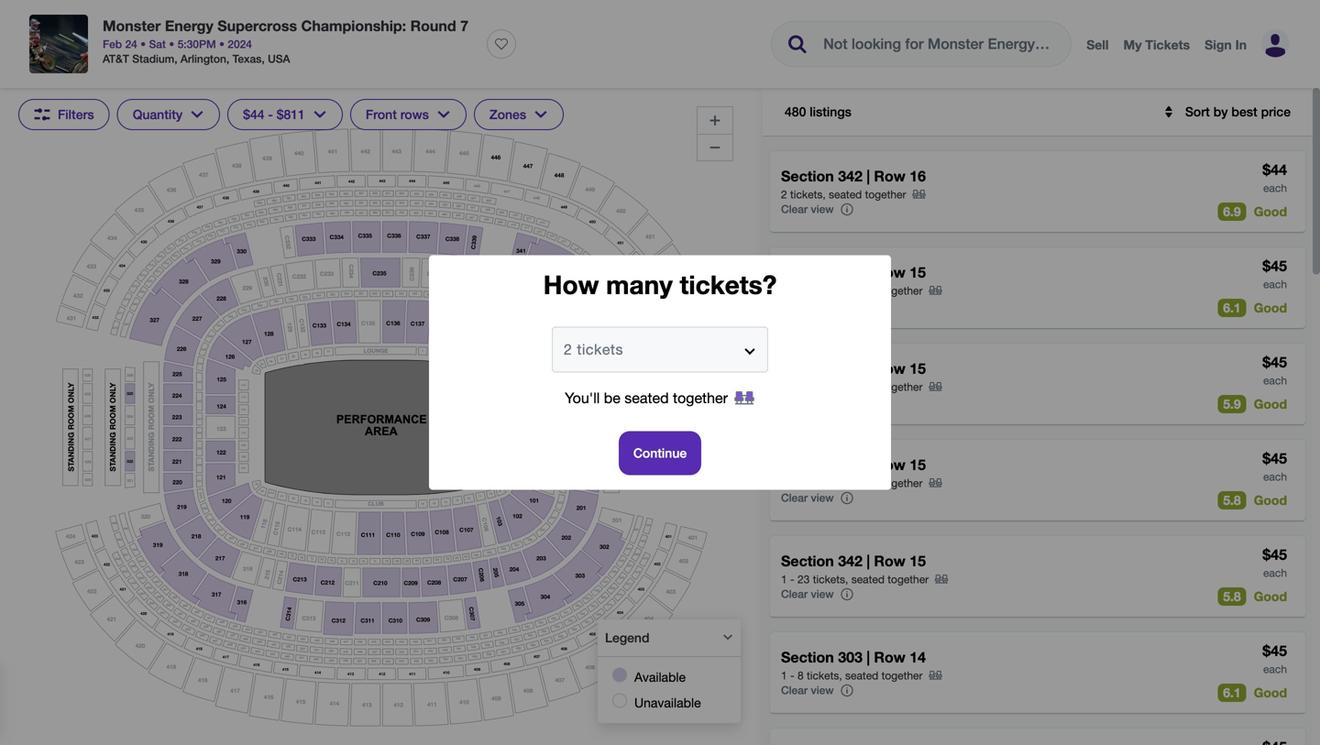Task type: locate. For each thing, give the bounding box(es) containing it.
1 5.8 from the top
[[1224, 493, 1241, 508]]

clear view down 8
[[781, 684, 834, 697]]

1 vertical spatial 342
[[838, 552, 863, 570]]

1 6.1 from the top
[[1224, 300, 1241, 315]]

0 vertical spatial , seated together
[[839, 284, 923, 297]]

each
[[1264, 182, 1288, 194], [1264, 278, 1288, 291], [1264, 374, 1288, 387], [1264, 470, 1288, 483], [1264, 567, 1288, 580], [1264, 663, 1288, 676]]

clear down 23
[[781, 588, 808, 601]]

3 section from the top
[[781, 649, 834, 666]]

together
[[865, 188, 907, 201], [882, 284, 923, 297], [882, 381, 923, 393], [673, 390, 728, 407], [882, 477, 923, 490], [888, 573, 929, 586], [882, 669, 923, 682]]

2 5.8 from the top
[[1224, 589, 1241, 604]]

sell link
[[1087, 37, 1109, 52]]

2 vertical spatial tickets
[[807, 669, 839, 682]]

2
[[781, 188, 787, 201]]

clear down 2
[[781, 203, 808, 215]]

1 section from the top
[[781, 167, 834, 185]]

$44 inside button
[[243, 107, 265, 122]]

clear view for section 303 | row 14
[[781, 684, 834, 697]]

my
[[1124, 37, 1142, 52]]

| row 15
[[863, 264, 926, 281], [863, 360, 926, 377], [863, 456, 926, 474]]

clear view up section 342 | row 15 at the right
[[781, 491, 834, 504]]

480
[[785, 104, 806, 119]]

3 | row 15 from the top
[[863, 456, 926, 474]]

• right "sat"
[[169, 38, 174, 50]]

•
[[140, 38, 146, 50], [169, 38, 174, 50], [219, 38, 225, 50]]

section 303 | row 14
[[781, 649, 926, 666]]

15 for 5.9
[[910, 360, 926, 377]]

$44
[[243, 107, 265, 122], [1263, 161, 1288, 178]]

4 clear view from the top
[[781, 684, 834, 697]]

sat
[[149, 38, 166, 50]]

1 1 from the top
[[781, 573, 787, 586]]

5.8
[[1224, 493, 1241, 508], [1224, 589, 1241, 604]]

0 vertical spatial 5.8
[[1224, 493, 1241, 508]]

342
[[838, 167, 863, 185], [838, 552, 863, 570]]

clear down 8
[[781, 684, 808, 697]]

4 row from the top
[[874, 456, 906, 474]]

6.1 for | row 15
[[1224, 300, 1241, 315]]

2024
[[228, 38, 252, 50]]

1 vertical spatial tickets
[[813, 573, 846, 586]]

clear for section 342 | row 15
[[781, 588, 808, 601]]

-
[[268, 107, 273, 122], [791, 573, 795, 586], [791, 669, 795, 682]]

rows
[[401, 107, 429, 122]]

1 vertical spatial | row 15
[[863, 360, 926, 377]]

15 for 6.1
[[910, 264, 926, 281]]

my tickets
[[1124, 37, 1190, 52]]

3 clear view from the top
[[781, 588, 834, 601]]

1 clear from the top
[[781, 203, 808, 215]]

section up 23
[[781, 552, 834, 570]]

$44 down price
[[1263, 161, 1288, 178]]

sort by best price
[[1186, 104, 1291, 119]]

1 vertical spatial , seated together
[[839, 381, 923, 393]]

2 vertical spatial section
[[781, 649, 834, 666]]

$811
[[277, 107, 305, 122]]

- left $811
[[268, 107, 273, 122]]

2 horizontal spatial •
[[219, 38, 225, 50]]

available
[[635, 670, 686, 685]]

2 342 from the top
[[838, 552, 863, 570]]

• right 24
[[140, 38, 146, 50]]

2 clear view from the top
[[781, 491, 834, 504]]

2 1 from the top
[[781, 669, 787, 682]]

|
[[867, 167, 870, 185], [867, 264, 870, 281], [867, 360, 870, 377], [867, 456, 870, 474], [867, 552, 870, 570], [867, 649, 870, 666]]

you'll
[[565, 390, 600, 407]]

3 • from the left
[[219, 38, 225, 50]]

1 left 8
[[781, 669, 787, 682]]

in
[[1236, 37, 1247, 52]]

2 good from the top
[[1254, 300, 1288, 315]]

1 vertical spatial -
[[791, 573, 795, 586]]

good
[[1254, 204, 1288, 219], [1254, 300, 1288, 315], [1254, 397, 1288, 412], [1254, 493, 1288, 508], [1254, 589, 1288, 604], [1254, 686, 1288, 701]]

0 horizontal spatial •
[[140, 38, 146, 50]]

4 view from the top
[[811, 684, 834, 697]]

view down 1 - 23 tickets , seated together
[[811, 588, 834, 601]]

be
[[604, 390, 621, 407]]

price
[[1262, 104, 1291, 119]]

2 vertical spatial , seated together
[[839, 477, 923, 490]]

1 | row 15 from the top
[[863, 264, 926, 281]]

6.9
[[1224, 204, 1241, 219]]

view
[[811, 203, 834, 215], [811, 491, 834, 504], [811, 588, 834, 601], [811, 684, 834, 697]]

how
[[544, 269, 599, 300]]

$44 left $811
[[243, 107, 265, 122]]

section up 2
[[781, 167, 834, 185]]

- left 8
[[791, 669, 795, 682]]

1 horizontal spatial •
[[169, 38, 174, 50]]

1
[[781, 573, 787, 586], [781, 669, 787, 682]]

0 vertical spatial -
[[268, 107, 273, 122]]

section up 8
[[781, 649, 834, 666]]

2 section from the top
[[781, 552, 834, 570]]

0 horizontal spatial $44
[[243, 107, 265, 122]]

texas,
[[233, 52, 265, 65]]

2 vertical spatial | row 15
[[863, 456, 926, 474]]

legend button
[[598, 620, 741, 657]]

clear
[[781, 203, 808, 215], [781, 491, 808, 504], [781, 588, 808, 601], [781, 684, 808, 697]]

3 clear from the top
[[781, 588, 808, 601]]

sell
[[1087, 37, 1109, 52]]

1 , seated together from the top
[[839, 284, 923, 297]]

1 left 23
[[781, 573, 787, 586]]

0 vertical spatial 6.1
[[1224, 300, 1241, 315]]

, seated together for 5.8
[[839, 477, 923, 490]]

section 342 | row 15
[[781, 552, 926, 570]]

view down 2 tickets , seated together
[[811, 203, 834, 215]]

tickets right 8
[[807, 669, 839, 682]]

front rows
[[366, 107, 429, 122]]

3 $45 from the top
[[1263, 450, 1288, 467]]

1 342 from the top
[[838, 167, 863, 185]]

view down 1 - 8 tickets , seated together
[[811, 684, 834, 697]]

342 up 1 - 23 tickets , seated together
[[838, 552, 863, 570]]

quantity
[[133, 107, 183, 122]]

1 vertical spatial 6.1
[[1224, 686, 1241, 701]]

5 row from the top
[[874, 552, 906, 570]]

15
[[910, 264, 926, 281], [910, 360, 926, 377], [910, 456, 926, 474], [910, 552, 926, 570]]

3 each from the top
[[1264, 374, 1288, 387]]

342 up 2 tickets , seated together
[[838, 167, 863, 185]]

2 6.1 from the top
[[1224, 686, 1241, 701]]

best
[[1232, 104, 1258, 119]]

section for section 342 | row 16
[[781, 167, 834, 185]]

6 row from the top
[[874, 649, 906, 666]]

clear view down 2
[[781, 203, 834, 215]]

| row 15 for 5.9
[[863, 360, 926, 377]]

• left 2024
[[219, 38, 225, 50]]

my tickets link
[[1124, 37, 1190, 52]]

6 | from the top
[[867, 649, 870, 666]]

row
[[874, 167, 906, 185], [874, 264, 906, 281], [874, 360, 906, 377], [874, 456, 906, 474], [874, 552, 906, 570], [874, 649, 906, 666]]

feb
[[103, 38, 122, 50]]

3 15 from the top
[[910, 456, 926, 474]]

$45
[[1263, 257, 1288, 275], [1263, 354, 1288, 371], [1263, 450, 1288, 467], [1263, 546, 1288, 564], [1263, 642, 1288, 660]]

clear view
[[781, 203, 834, 215], [781, 491, 834, 504], [781, 588, 834, 601], [781, 684, 834, 697]]

5.8 for | row 15
[[1224, 493, 1241, 508]]

342 for | row 16
[[838, 167, 863, 185]]

1 vertical spatial section
[[781, 552, 834, 570]]

- inside "$44 - $811" button
[[268, 107, 273, 122]]

many
[[606, 269, 673, 300]]

3 , seated together from the top
[[839, 477, 923, 490]]

zoom out button image
[[708, 140, 723, 155]]

view up section 342 | row 15 at the right
[[811, 491, 834, 504]]

tickets right 2
[[791, 188, 823, 201]]

4 $45 from the top
[[1263, 546, 1288, 564]]

0 vertical spatial section
[[781, 167, 834, 185]]

$44 - $811
[[243, 107, 305, 122]]

1 for section 303 | row 14
[[781, 669, 787, 682]]

tickets
[[791, 188, 823, 201], [813, 573, 846, 586], [807, 669, 839, 682]]

, seated together
[[839, 284, 923, 297], [839, 381, 923, 393], [839, 477, 923, 490]]

$44 for $44 - $811
[[243, 107, 265, 122]]

5.9
[[1224, 397, 1241, 412]]

, seated together for 6.1
[[839, 284, 923, 297]]

1 vertical spatial 5.8
[[1224, 589, 1241, 604]]

6.1
[[1224, 300, 1241, 315], [1224, 686, 1241, 701]]

tickets for 342
[[813, 573, 846, 586]]

clear view for section 342 | row 15
[[781, 588, 834, 601]]

tickets right 23
[[813, 573, 846, 586]]

- for section 342 | row 15
[[791, 573, 795, 586]]

listings
[[810, 104, 852, 119]]

- for section 303 | row 14
[[791, 669, 795, 682]]

4 each from the top
[[1264, 470, 1288, 483]]

1 horizontal spatial $44
[[1263, 161, 1288, 178]]

tickets for 303
[[807, 669, 839, 682]]

3 view from the top
[[811, 588, 834, 601]]

6 good from the top
[[1254, 686, 1288, 701]]

how many tickets?
[[544, 269, 777, 300]]

, seated together for 5.9
[[839, 381, 923, 393]]

0 vertical spatial | row 15
[[863, 264, 926, 281]]

2 15 from the top
[[910, 360, 926, 377]]

303
[[838, 649, 863, 666]]

2 vertical spatial -
[[791, 669, 795, 682]]

- left 23
[[791, 573, 795, 586]]

1 view from the top
[[811, 203, 834, 215]]

3 | from the top
[[867, 360, 870, 377]]

15 for 5.8
[[910, 456, 926, 474]]

5.8 for section
[[1224, 589, 1241, 604]]

seated
[[829, 188, 862, 201], [846, 284, 879, 297], [846, 381, 879, 393], [625, 390, 669, 407], [846, 477, 879, 490], [852, 573, 885, 586], [846, 669, 879, 682]]

clear view for section 342 | row 16
[[781, 203, 834, 215]]

clear for section 303 | row 14
[[781, 684, 808, 697]]

,
[[174, 52, 178, 65], [823, 188, 826, 201], [839, 284, 843, 297], [839, 381, 843, 393], [839, 477, 843, 490], [846, 573, 849, 586], [839, 669, 843, 682]]

16
[[910, 167, 926, 185]]

round
[[410, 17, 456, 34]]

4 clear from the top
[[781, 684, 808, 697]]

1 | from the top
[[867, 167, 870, 185]]

clear up 23
[[781, 491, 808, 504]]

clear view down 23
[[781, 588, 834, 601]]

1 clear view from the top
[[781, 203, 834, 215]]

sign
[[1205, 37, 1232, 52]]

section 342 | row 16
[[781, 167, 926, 185]]

section
[[781, 167, 834, 185], [781, 552, 834, 570], [781, 649, 834, 666]]

2 , seated together from the top
[[839, 381, 923, 393]]

at&t
[[103, 52, 129, 65]]

0 vertical spatial $44
[[243, 107, 265, 122]]

you'll be seated together
[[565, 390, 728, 407]]

0 vertical spatial 1
[[781, 573, 787, 586]]

5 | from the top
[[867, 552, 870, 570]]

0 vertical spatial tickets
[[791, 188, 823, 201]]

2 | from the top
[[867, 264, 870, 281]]

1 vertical spatial 1
[[781, 669, 787, 682]]

1 vertical spatial $44
[[1263, 161, 1288, 178]]

2 | row 15 from the top
[[863, 360, 926, 377]]

1 15 from the top
[[910, 264, 926, 281]]

0 vertical spatial 342
[[838, 167, 863, 185]]

$44 for $44
[[1263, 161, 1288, 178]]



Task type: vqa. For each thing, say whether or not it's contained in the screenshot.
LSU
no



Task type: describe. For each thing, give the bounding box(es) containing it.
clear for section 342 | row 16
[[781, 203, 808, 215]]

supercross
[[218, 17, 297, 34]]

1 $45 from the top
[[1263, 257, 1288, 275]]

5 each from the top
[[1264, 567, 1288, 580]]

4 15 from the top
[[910, 552, 926, 570]]

5:30pm
[[178, 38, 216, 50]]

usa
[[268, 52, 290, 65]]

monster
[[103, 17, 161, 34]]

6 each from the top
[[1264, 663, 1288, 676]]

4 good from the top
[[1254, 493, 1288, 508]]

continue button
[[619, 431, 702, 476]]

2 $45 from the top
[[1263, 354, 1288, 371]]

| row 15 for 6.1
[[863, 264, 926, 281]]

arlington,
[[181, 52, 230, 65]]

sort
[[1186, 104, 1210, 119]]

monster energy supercross championship: round 7 feb 24 • sat • 5:30pm • 2024 at&t stadium , arlington, texas, usa
[[103, 17, 469, 65]]

view for | row 15
[[811, 588, 834, 601]]

stadium
[[132, 52, 174, 65]]

2 each from the top
[[1264, 278, 1288, 291]]

sign in
[[1205, 37, 1247, 52]]

zones button
[[474, 99, 564, 130]]

1 - 8 tickets , seated together
[[781, 669, 923, 682]]

front
[[366, 107, 397, 122]]

8
[[798, 669, 804, 682]]

section for section 342 | row 15
[[781, 552, 834, 570]]

1 good from the top
[[1254, 204, 1288, 219]]

4 | from the top
[[867, 456, 870, 474]]

section for section 303 | row 14
[[781, 649, 834, 666]]

energy
[[165, 17, 213, 34]]

continue
[[634, 446, 687, 461]]

filters button
[[18, 99, 110, 130]]

tickets
[[1146, 37, 1190, 52]]

unavailable
[[635, 696, 701, 711]]

view for | row 16
[[811, 203, 834, 215]]

legend
[[605, 630, 650, 646]]

2 • from the left
[[169, 38, 174, 50]]

3 good from the top
[[1254, 397, 1288, 412]]

342 for | row 15
[[838, 552, 863, 570]]

filters
[[58, 107, 94, 122]]

6.1 for section
[[1224, 686, 1241, 701]]

zoom in button image
[[708, 113, 723, 128]]

view for | row 14
[[811, 684, 834, 697]]

championship:
[[301, 17, 406, 34]]

| row 15 for 5.8
[[863, 456, 926, 474]]

1 each from the top
[[1264, 182, 1288, 194]]

2 view from the top
[[811, 491, 834, 504]]

2 row from the top
[[874, 264, 906, 281]]

zones
[[490, 107, 526, 122]]

, inside "monster energy supercross championship: round 7 feb 24 • sat • 5:30pm • 2024 at&t stadium , arlington, texas, usa"
[[174, 52, 178, 65]]

5 good from the top
[[1254, 589, 1288, 604]]

5 $45 from the top
[[1263, 642, 1288, 660]]

1 • from the left
[[140, 38, 146, 50]]

480 listings
[[785, 104, 852, 119]]

tickets?
[[680, 269, 777, 300]]

sign in link
[[1205, 37, 1247, 52]]

3 row from the top
[[874, 360, 906, 377]]

monster energy ama supercross tickets image
[[29, 15, 88, 73]]

24
[[125, 38, 137, 50]]

monster energy supercross championship: round 7 link
[[103, 15, 469, 37]]

Not looking for Monster Energy AMA Supercross? search field
[[809, 22, 1069, 66]]

14
[[910, 649, 926, 666]]

at&t stadium link
[[103, 52, 174, 65]]

by
[[1214, 104, 1228, 119]]

2 clear from the top
[[781, 491, 808, 504]]

1 - 23 tickets , seated together
[[781, 573, 929, 586]]

1 for section 342 | row 15
[[781, 573, 787, 586]]

2 tickets , seated together
[[781, 188, 907, 201]]

$44 - $811 button
[[228, 99, 343, 130]]

quantity button
[[117, 99, 220, 130]]

23
[[798, 573, 810, 586]]

front rows button
[[350, 99, 467, 130]]

1 row from the top
[[874, 167, 906, 185]]

7
[[460, 17, 469, 34]]



